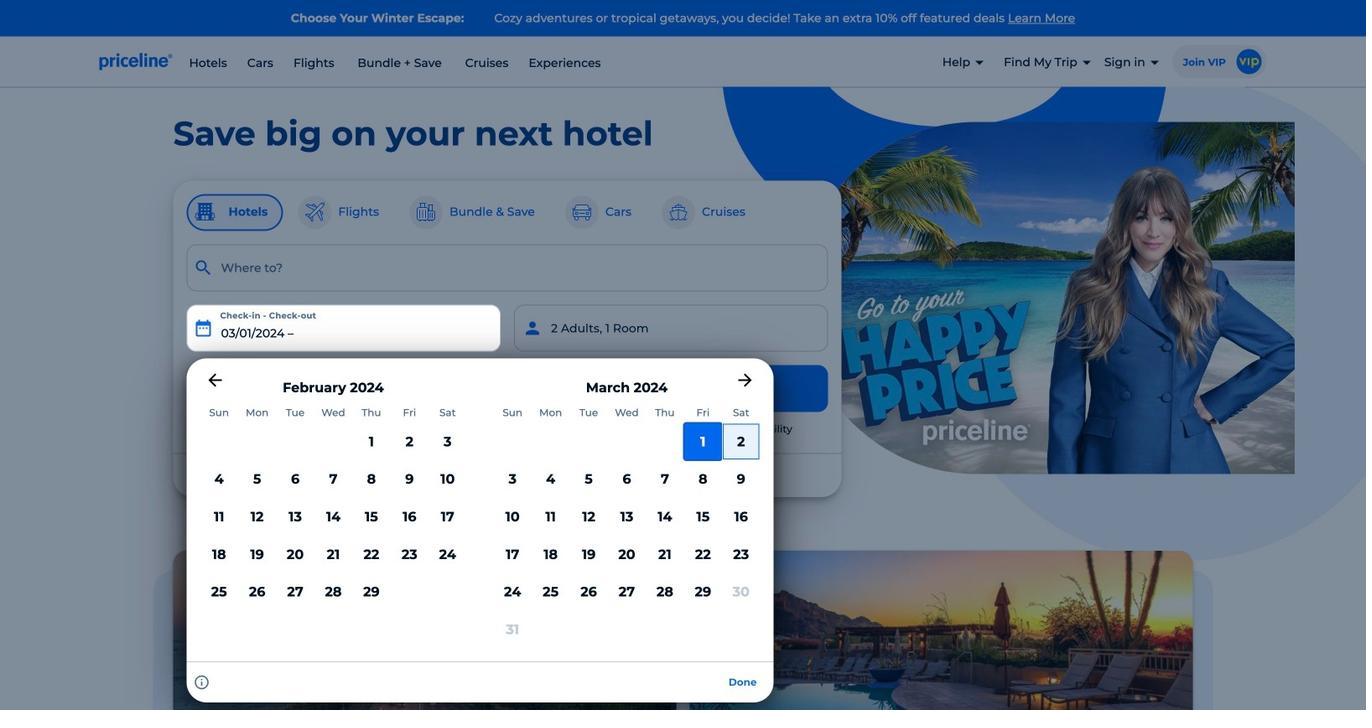 Task type: vqa. For each thing, say whether or not it's contained in the screenshot.
FIELD
yes



Task type: describe. For each thing, give the bounding box(es) containing it.
traveler selection text field
[[514, 305, 828, 352]]

show january 2024 image
[[205, 370, 225, 390]]

vip badge icon image
[[1237, 49, 1262, 74]]

types of travel tab list
[[187, 194, 828, 231]]

Check-in - Check-out field
[[187, 305, 501, 352]]



Task type: locate. For each thing, give the bounding box(es) containing it.
priceline.com home image
[[99, 52, 172, 71]]

Where to? field
[[187, 245, 828, 291]]

None field
[[187, 245, 828, 291]]

show march 2024 image
[[735, 370, 755, 390]]



